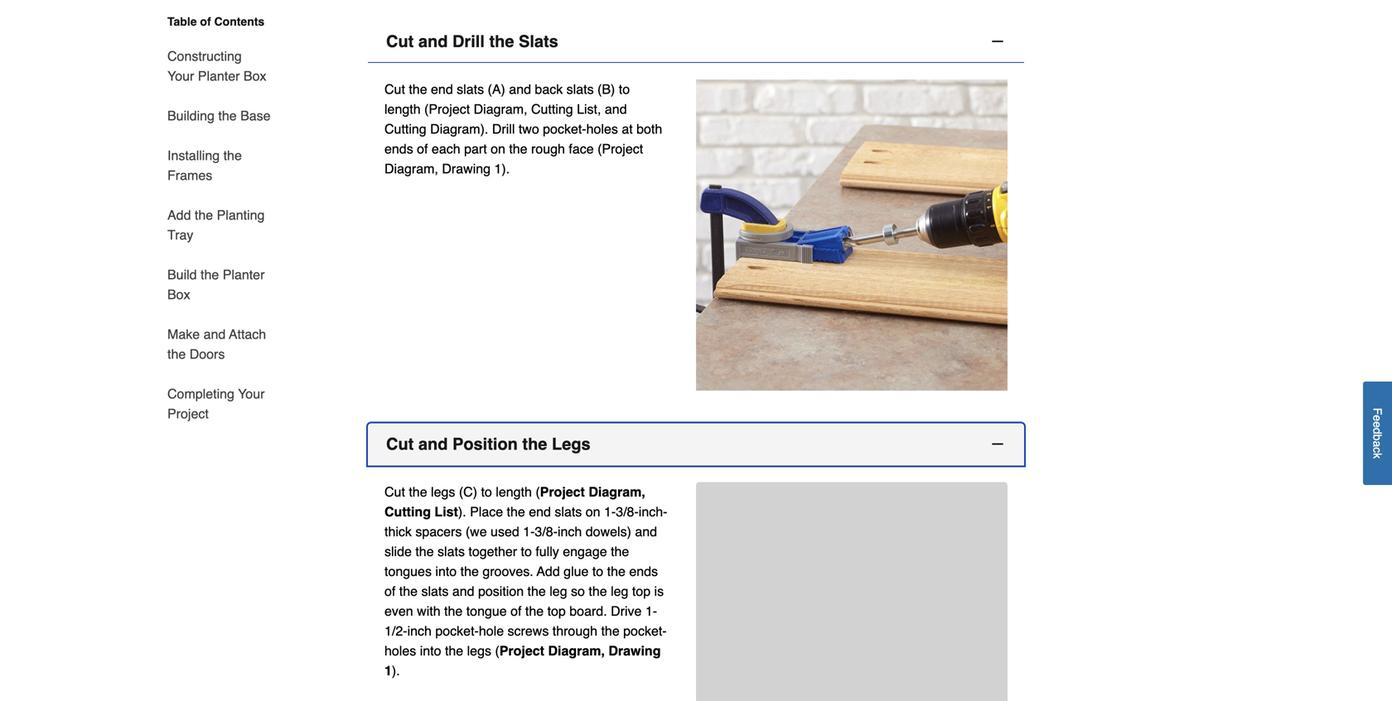 Task type: vqa. For each thing, say whether or not it's contained in the screenshot.
right Add
yes



Task type: locate. For each thing, give the bounding box(es) containing it.
your inside completing your project
[[238, 387, 265, 402]]

holes down list,
[[586, 121, 618, 137]]

cut for cut and position the legs
[[386, 435, 414, 454]]

0 vertical spatial cutting
[[531, 101, 573, 117]]

0 horizontal spatial 3/8-
[[535, 525, 558, 540]]

0 vertical spatial top
[[632, 584, 651, 600]]

0 horizontal spatial (
[[495, 644, 499, 659]]

your for completing your project
[[238, 387, 265, 402]]

screws
[[508, 624, 549, 640]]

2 vertical spatial project
[[499, 644, 544, 659]]

2 minus image from the top
[[989, 436, 1006, 453]]

ends up the 'is'
[[629, 565, 658, 580]]

slats
[[457, 81, 484, 97], [567, 81, 594, 97], [555, 505, 582, 520], [438, 545, 465, 560], [421, 584, 449, 600]]

1 vertical spatial end
[[529, 505, 551, 520]]

the inside building the base link
[[218, 108, 237, 123]]

1 vertical spatial (project
[[598, 141, 643, 156]]

( inside ). place the end slats on 1-3/8-inch- thick spacers (we used 1-3/8-inch dowels) and slide the slats together to fully engage the tongues into the grooves. add glue to the ends of the slats and position the leg so the leg top is even with the tongue of the top board. drive 1- 1/2-inch pocket-hole screws through the pocket- holes into the legs (
[[495, 644, 499, 659]]

b
[[1371, 435, 1384, 441]]

f e e d b a c k
[[1371, 408, 1384, 459]]

leg
[[550, 584, 567, 600], [611, 584, 629, 600]]

minus image inside cut and drill the slats button
[[989, 33, 1006, 50]]

( down hole
[[495, 644, 499, 659]]

0 horizontal spatial legs
[[431, 485, 455, 500]]

on inside ). place the end slats on 1-3/8-inch- thick spacers (we used 1-3/8-inch dowels) and slide the slats together to fully engage the tongues into the grooves. add glue to the ends of the slats and position the leg so the leg top is even with the tongue of the top board. drive 1- 1/2-inch pocket-hole screws through the pocket- holes into the legs (
[[586, 505, 600, 520]]

1 vertical spatial ).
[[392, 664, 400, 679]]

1).
[[494, 161, 510, 176]]

0 vertical spatial ).
[[458, 505, 466, 520]]

1 e from the top
[[1371, 416, 1384, 422]]

1 horizontal spatial (project
[[598, 141, 643, 156]]

box down build
[[167, 287, 190, 302]]

add the planting tray link
[[167, 196, 272, 255]]

minus image for slats
[[989, 33, 1006, 50]]

1 horizontal spatial legs
[[467, 644, 491, 659]]

0 horizontal spatial your
[[167, 68, 194, 84]]

1- down the 'is'
[[645, 604, 657, 620]]

legs
[[552, 435, 591, 454]]

table of contents
[[167, 15, 265, 28]]

end up diagram).
[[431, 81, 453, 97]]

0 horizontal spatial add
[[167, 208, 191, 223]]

1 vertical spatial 1-
[[523, 525, 535, 540]]

two
[[519, 121, 539, 137]]

your
[[167, 68, 194, 84], [238, 387, 265, 402]]

diagram, down through
[[548, 644, 605, 659]]

1 horizontal spatial end
[[529, 505, 551, 520]]

cutting left diagram).
[[385, 121, 427, 137]]

into down with
[[420, 644, 441, 659]]

0 vertical spatial drill
[[452, 32, 485, 51]]

cutting inside 'project diagram, cutting list'
[[385, 505, 431, 520]]

1 vertical spatial (
[[495, 644, 499, 659]]

into right tongues
[[435, 565, 457, 580]]

1 vertical spatial on
[[586, 505, 600, 520]]

pocket- down with
[[435, 624, 479, 640]]

1 horizontal spatial ).
[[458, 505, 466, 520]]

0 vertical spatial inch
[[558, 525, 582, 540]]

attach
[[229, 327, 266, 342]]

inch down with
[[407, 624, 432, 640]]

pocket- up 'rough'
[[543, 121, 586, 137]]

project for drawing
[[499, 644, 544, 659]]

0 vertical spatial your
[[167, 68, 194, 84]]

drawing inside the project diagram, drawing 1
[[609, 644, 661, 659]]

ends left each
[[385, 141, 413, 156]]

1 vertical spatial legs
[[467, 644, 491, 659]]

project inside 'project diagram, cutting list'
[[540, 485, 585, 500]]

1 vertical spatial minus image
[[989, 436, 1006, 453]]

(project up diagram).
[[424, 101, 470, 117]]

1 vertical spatial your
[[238, 387, 265, 402]]

1 minus image from the top
[[989, 33, 1006, 50]]

0 vertical spatial add
[[167, 208, 191, 223]]

d
[[1371, 428, 1384, 435]]

legs up 'list'
[[431, 485, 455, 500]]

box inside build the planter box
[[167, 287, 190, 302]]

slats up with
[[421, 584, 449, 600]]

0 horizontal spatial inch
[[407, 624, 432, 640]]

1 horizontal spatial holes
[[586, 121, 618, 137]]

1 horizontal spatial pocket-
[[543, 121, 586, 137]]

1-
[[604, 505, 616, 520], [523, 525, 535, 540], [645, 604, 657, 620]]

1- right used
[[523, 525, 535, 540]]

on up 1). at left top
[[491, 141, 505, 156]]

project inside the project diagram, drawing 1
[[499, 644, 544, 659]]

1 horizontal spatial your
[[238, 387, 265, 402]]

drawing down part
[[442, 161, 491, 176]]

on
[[491, 141, 505, 156], [586, 505, 600, 520]]

ends
[[385, 141, 413, 156], [629, 565, 658, 580]]

f e e d b a c k button
[[1363, 382, 1392, 486]]

slats down spacers
[[438, 545, 465, 560]]

diagram,
[[474, 101, 527, 117], [385, 161, 438, 176], [589, 485, 645, 500], [548, 644, 605, 659]]

legs
[[431, 485, 455, 500], [467, 644, 491, 659]]

cut and drill the slats button
[[368, 21, 1024, 63]]

dowels)
[[586, 525, 631, 540]]

leg up drive
[[611, 584, 629, 600]]

0 vertical spatial length
[[385, 101, 421, 117]]

your down constructing
[[167, 68, 194, 84]]

holes down 1/2- on the bottom left
[[385, 644, 416, 659]]

cut inside the cut the end slats (a) and back slats (b) to length (project diagram, cutting list, and cutting diagram). drill two pocket-holes at both ends of each part on the rough face (project diagram, drawing 1).
[[385, 81, 405, 97]]

through
[[553, 624, 598, 640]]

box for build the planter box
[[167, 287, 190, 302]]

cutting
[[531, 101, 573, 117], [385, 121, 427, 137], [385, 505, 431, 520]]

). place the end slats on 1-3/8-inch- thick spacers (we used 1-3/8-inch dowels) and slide the slats together to fully engage the tongues into the grooves. add glue to the ends of the slats and position the leg so the leg top is even with the tongue of the top board. drive 1- 1/2-inch pocket-hole screws through the pocket- holes into the legs (
[[385, 505, 667, 659]]

e up b
[[1371, 422, 1384, 428]]

pocket- inside the cut the end slats (a) and back slats (b) to length (project diagram, cutting list, and cutting diagram). drill two pocket-holes at both ends of each part on the rough face (project diagram, drawing 1).
[[543, 121, 586, 137]]

length
[[385, 101, 421, 117], [496, 485, 532, 500]]

of
[[200, 15, 211, 28], [417, 141, 428, 156], [385, 584, 396, 600], [511, 604, 522, 620]]

1 horizontal spatial on
[[586, 505, 600, 520]]

). inside ). place the end slats on 1-3/8-inch- thick spacers (we used 1-3/8-inch dowels) and slide the slats together to fully engage the tongues into the grooves. add glue to the ends of the slats and position the leg so the leg top is even with the tongue of the top board. drive 1- 1/2-inch pocket-hole screws through the pocket- holes into the legs (
[[458, 505, 466, 520]]

1 horizontal spatial leg
[[611, 584, 629, 600]]

1 horizontal spatial drill
[[492, 121, 515, 137]]

cut the end slats (a) and back slats (b) to length (project diagram, cutting list, and cutting diagram). drill two pocket-holes at both ends of each part on the rough face (project diagram, drawing 1).
[[385, 81, 662, 176]]

project
[[167, 406, 209, 422], [540, 485, 585, 500], [499, 644, 544, 659]]

cut for cut and drill the slats
[[386, 32, 414, 51]]

1 vertical spatial 3/8-
[[535, 525, 558, 540]]

3/8-
[[616, 505, 639, 520], [535, 525, 558, 540]]

top left the 'is'
[[632, 584, 651, 600]]

cutting down back
[[531, 101, 573, 117]]

0 vertical spatial holes
[[586, 121, 618, 137]]

project down completing
[[167, 406, 209, 422]]

project down legs at the bottom left of the page
[[540, 485, 585, 500]]

3/8- up fully
[[535, 525, 558, 540]]

diagram, down each
[[385, 161, 438, 176]]

ends inside the cut the end slats (a) and back slats (b) to length (project diagram, cutting list, and cutting diagram). drill two pocket-holes at both ends of each part on the rough face (project diagram, drawing 1).
[[385, 141, 413, 156]]

drill left two
[[492, 121, 515, 137]]

legs down hole
[[467, 644, 491, 659]]

0 vertical spatial 3/8-
[[616, 505, 639, 520]]

planter inside build the planter box
[[223, 267, 265, 283]]

drill left slats
[[452, 32, 485, 51]]

1- up dowels)
[[604, 505, 616, 520]]

tongues
[[385, 565, 432, 580]]

1 vertical spatial top
[[547, 604, 566, 620]]

0 horizontal spatial ).
[[392, 664, 400, 679]]

pocket- down drive
[[623, 624, 667, 640]]

back
[[535, 81, 563, 97]]

pocket-
[[543, 121, 586, 137], [435, 624, 479, 640], [623, 624, 667, 640]]

1 vertical spatial box
[[167, 287, 190, 302]]

to left fully
[[521, 545, 532, 560]]

0 horizontal spatial leg
[[550, 584, 567, 600]]

1 horizontal spatial add
[[537, 565, 560, 580]]

drill holes for the slats in the planter. image
[[696, 79, 1008, 391]]

build the planter box link
[[167, 255, 272, 315]]

2 e from the top
[[1371, 422, 1384, 428]]

drive
[[611, 604, 642, 620]]

end up fully
[[529, 505, 551, 520]]

planter down 'add the planting tray' link
[[223, 267, 265, 283]]

the inside cut and position the legs button
[[522, 435, 547, 454]]

add
[[167, 208, 191, 223], [537, 565, 560, 580]]

cut and position the legs button
[[368, 424, 1024, 466]]

installing the frames link
[[167, 136, 272, 196]]

0 horizontal spatial length
[[385, 101, 421, 117]]

0 horizontal spatial ends
[[385, 141, 413, 156]]

). down cut the legs (c) to length (
[[458, 505, 466, 520]]

1 horizontal spatial top
[[632, 584, 651, 600]]

face
[[569, 141, 594, 156]]

1 vertical spatial ends
[[629, 565, 658, 580]]

0 horizontal spatial on
[[491, 141, 505, 156]]

to right (b)
[[619, 81, 630, 97]]

(project
[[424, 101, 470, 117], [598, 141, 643, 156]]

1 leg from the left
[[550, 584, 567, 600]]

minus image inside cut and position the legs button
[[989, 436, 1006, 453]]

1 vertical spatial into
[[420, 644, 441, 659]]

0 vertical spatial end
[[431, 81, 453, 97]]

cutting up thick
[[385, 505, 431, 520]]

(project down at at top left
[[598, 141, 643, 156]]

1 vertical spatial add
[[537, 565, 560, 580]]

0 horizontal spatial holes
[[385, 644, 416, 659]]

frames
[[167, 168, 212, 183]]

1 horizontal spatial length
[[496, 485, 532, 500]]

the
[[489, 32, 514, 51], [409, 81, 427, 97], [218, 108, 237, 123], [509, 141, 528, 156], [223, 148, 242, 163], [195, 208, 213, 223], [201, 267, 219, 283], [167, 347, 186, 362], [522, 435, 547, 454], [409, 485, 427, 500], [507, 505, 525, 520], [415, 545, 434, 560], [611, 545, 629, 560], [460, 565, 479, 580], [607, 565, 626, 580], [399, 584, 418, 600], [528, 584, 546, 600], [589, 584, 607, 600], [444, 604, 463, 620], [525, 604, 544, 620], [601, 624, 620, 640], [445, 644, 463, 659]]

your inside constructing your planter box
[[167, 68, 194, 84]]

1 horizontal spatial drawing
[[609, 644, 661, 659]]

top up through
[[547, 604, 566, 620]]

inch
[[558, 525, 582, 540], [407, 624, 432, 640]]

add down fully
[[537, 565, 560, 580]]

add up tray
[[167, 208, 191, 223]]

so
[[571, 584, 585, 600]]

(we
[[466, 525, 487, 540]]

).
[[458, 505, 466, 520], [392, 664, 400, 679]]

1 vertical spatial planter
[[223, 267, 265, 283]]

leg left so on the left of page
[[550, 584, 567, 600]]

top
[[632, 584, 651, 600], [547, 604, 566, 620]]

0 vertical spatial on
[[491, 141, 505, 156]]

planter inside constructing your planter box
[[198, 68, 240, 84]]

1 vertical spatial drill
[[492, 121, 515, 137]]

on up dowels)
[[586, 505, 600, 520]]

cut the legs (c) to length (
[[385, 485, 540, 500]]

0 vertical spatial (project
[[424, 101, 470, 117]]

glue
[[564, 565, 589, 580]]

1 horizontal spatial ends
[[629, 565, 658, 580]]

of left each
[[417, 141, 428, 156]]

0 vertical spatial minus image
[[989, 33, 1006, 50]]

(c)
[[459, 485, 477, 500]]

2 horizontal spatial 1-
[[645, 604, 657, 620]]

minus image
[[989, 33, 1006, 50], [989, 436, 1006, 453]]

0 vertical spatial drawing
[[442, 161, 491, 176]]

box up base
[[244, 68, 266, 84]]

planter down constructing
[[198, 68, 240, 84]]

). down 1/2- on the bottom left
[[392, 664, 400, 679]]

2 vertical spatial 1-
[[645, 604, 657, 620]]

slats left the (a)
[[457, 81, 484, 97]]

2 vertical spatial cutting
[[385, 505, 431, 520]]

0 horizontal spatial drill
[[452, 32, 485, 51]]

project down screws
[[499, 644, 544, 659]]

0 horizontal spatial (project
[[424, 101, 470, 117]]

0 vertical spatial (
[[536, 485, 540, 500]]

box inside constructing your planter box
[[244, 68, 266, 84]]

0 vertical spatial box
[[244, 68, 266, 84]]

0 vertical spatial ends
[[385, 141, 413, 156]]

cut for cut the end slats (a) and back slats (b) to length (project diagram, cutting list, and cutting diagram). drill two pocket-holes at both ends of each part on the rough face (project diagram, drawing 1).
[[385, 81, 405, 97]]

diagram, inside the project diagram, drawing 1
[[548, 644, 605, 659]]

( up fully
[[536, 485, 540, 500]]

into
[[435, 565, 457, 580], [420, 644, 441, 659]]

1 horizontal spatial 3/8-
[[616, 505, 639, 520]]

). for ). place the end slats on 1-3/8-inch- thick spacers (we used 1-3/8-inch dowels) and slide the slats together to fully engage the tongues into the grooves. add glue to the ends of the slats and position the leg so the leg top is even with the tongue of the top board. drive 1- 1/2-inch pocket-hole screws through the pocket- holes into the legs (
[[458, 505, 466, 520]]

place
[[470, 505, 503, 520]]

the inside add the planting tray
[[195, 208, 213, 223]]

e up d at the bottom
[[1371, 416, 1384, 422]]

1 vertical spatial project
[[540, 485, 585, 500]]

0 horizontal spatial box
[[167, 287, 190, 302]]

box for constructing your planter box
[[244, 68, 266, 84]]

end inside the cut the end slats (a) and back slats (b) to length (project diagram, cutting list, and cutting diagram). drill two pocket-holes at both ends of each part on the rough face (project diagram, drawing 1).
[[431, 81, 453, 97]]

1 horizontal spatial 1-
[[604, 505, 616, 520]]

0 vertical spatial planter
[[198, 68, 240, 84]]

1 vertical spatial holes
[[385, 644, 416, 659]]

0 horizontal spatial drawing
[[442, 161, 491, 176]]

slats up list,
[[567, 81, 594, 97]]

add the planting tray
[[167, 208, 265, 243]]

inch up engage
[[558, 525, 582, 540]]

drawing
[[442, 161, 491, 176], [609, 644, 661, 659]]

table of contents element
[[148, 13, 272, 424]]

and
[[418, 32, 448, 51], [509, 81, 531, 97], [605, 101, 627, 117], [204, 327, 226, 342], [418, 435, 448, 454], [635, 525, 657, 540], [452, 584, 474, 600]]

0 vertical spatial project
[[167, 406, 209, 422]]

0 vertical spatial legs
[[431, 485, 455, 500]]

installing
[[167, 148, 220, 163]]

the inside 'make and attach the doors'
[[167, 347, 186, 362]]

drill
[[452, 32, 485, 51], [492, 121, 515, 137]]

diagram, up dowels)
[[589, 485, 645, 500]]

your right completing
[[238, 387, 265, 402]]

0 vertical spatial 1-
[[604, 505, 616, 520]]

drawing down drive
[[609, 644, 661, 659]]

3/8- up dowels)
[[616, 505, 639, 520]]

0 horizontal spatial top
[[547, 604, 566, 620]]

your for constructing your planter box
[[167, 68, 194, 84]]

both
[[637, 121, 662, 137]]

0 horizontal spatial end
[[431, 81, 453, 97]]

add inside add the planting tray
[[167, 208, 191, 223]]

1 vertical spatial drawing
[[609, 644, 661, 659]]

1 horizontal spatial box
[[244, 68, 266, 84]]



Task type: describe. For each thing, give the bounding box(es) containing it.
1 vertical spatial inch
[[407, 624, 432, 640]]

1
[[385, 664, 392, 679]]

building the base link
[[167, 96, 271, 136]]

project diagram, cutting list
[[385, 485, 645, 520]]

the inside build the planter box
[[201, 267, 219, 283]]

1/2-
[[385, 624, 407, 640]]

project for cutting
[[540, 485, 585, 500]]

2 leg from the left
[[611, 584, 629, 600]]

drill inside button
[[452, 32, 485, 51]]

make
[[167, 327, 200, 342]]

slats up engage
[[555, 505, 582, 520]]

slide
[[385, 545, 412, 560]]

planter for the
[[223, 267, 265, 283]]

of right table at the left
[[200, 15, 211, 28]]

add inside ). place the end slats on 1-3/8-inch- thick spacers (we used 1-3/8-inch dowels) and slide the slats together to fully engage the tongues into the grooves. add glue to the ends of the slats and position the leg so the leg top is even with the tongue of the top board. drive 1- 1/2-inch pocket-hole screws through the pocket- holes into the legs (
[[537, 565, 560, 580]]

project inside completing your project
[[167, 406, 209, 422]]

0 horizontal spatial 1-
[[523, 525, 535, 540]]

constructing your planter box link
[[167, 36, 272, 96]]

part
[[464, 141, 487, 156]]

to right the glue
[[592, 565, 603, 580]]

board.
[[570, 604, 607, 620]]

the inside cut and drill the slats button
[[489, 32, 514, 51]]

spacers
[[415, 525, 462, 540]]

building
[[167, 108, 215, 123]]

legs inside ). place the end slats on 1-3/8-inch- thick spacers (we used 1-3/8-inch dowels) and slide the slats together to fully engage the tongues into the grooves. add glue to the ends of the slats and position the leg so the leg top is even with the tongue of the top board. drive 1- 1/2-inch pocket-hole screws through the pocket- holes into the legs (
[[467, 644, 491, 659]]

even
[[385, 604, 413, 620]]

(b)
[[598, 81, 615, 97]]

at
[[622, 121, 633, 137]]

project diagram, drawing 1
[[385, 644, 661, 679]]

is
[[654, 584, 664, 600]]

together
[[469, 545, 517, 560]]

to right (c)
[[481, 485, 492, 500]]

build
[[167, 267, 197, 283]]

table
[[167, 15, 197, 28]]

completing your project link
[[167, 375, 272, 424]]

ends inside ). place the end slats on 1-3/8-inch- thick spacers (we used 1-3/8-inch dowels) and slide the slats together to fully engage the tongues into the grooves. add glue to the ends of the slats and position the leg so the leg top is even with the tongue of the top board. drive 1- 1/2-inch pocket-hole screws through the pocket- holes into the legs (
[[629, 565, 658, 580]]

1 horizontal spatial (
[[536, 485, 540, 500]]

inch-
[[639, 505, 667, 520]]

length inside the cut the end slats (a) and back slats (b) to length (project diagram, cutting list, and cutting diagram). drill two pocket-holes at both ends of each part on the rough face (project diagram, drawing 1).
[[385, 101, 421, 117]]

0 vertical spatial into
[[435, 565, 457, 580]]

position
[[452, 435, 518, 454]]

doors
[[190, 347, 225, 362]]

cut for cut the legs (c) to length (
[[385, 485, 405, 500]]

1 horizontal spatial inch
[[558, 525, 582, 540]]

to inside the cut the end slats (a) and back slats (b) to length (project diagram, cutting list, and cutting diagram). drill two pocket-holes at both ends of each part on the rough face (project diagram, drawing 1).
[[619, 81, 630, 97]]

drawing inside the cut the end slats (a) and back slats (b) to length (project diagram, cutting list, and cutting diagram). drill two pocket-holes at both ends of each part on the rough face (project diagram, drawing 1).
[[442, 161, 491, 176]]

cut and position the legs
[[386, 435, 591, 454]]

diagram, inside 'project diagram, cutting list'
[[589, 485, 645, 500]]

tray
[[167, 227, 193, 243]]

holes inside ). place the end slats on 1-3/8-inch- thick spacers (we used 1-3/8-inch dowels) and slide the slats together to fully engage the tongues into the grooves. add glue to the ends of the slats and position the leg so the leg top is even with the tongue of the top board. drive 1- 1/2-inch pocket-hole screws through the pocket- holes into the legs (
[[385, 644, 416, 659]]

base
[[240, 108, 271, 123]]

list
[[435, 505, 458, 520]]

building the base
[[167, 108, 271, 123]]

constructing your planter box
[[167, 48, 266, 84]]

grooves.
[[483, 565, 533, 580]]

1 vertical spatial cutting
[[385, 121, 427, 137]]

diagram, down the (a)
[[474, 101, 527, 117]]

the inside installing the frames
[[223, 148, 242, 163]]

of up screws
[[511, 604, 522, 620]]

each
[[432, 141, 460, 156]]

k
[[1371, 454, 1384, 459]]

c
[[1371, 448, 1384, 454]]

on inside the cut the end slats (a) and back slats (b) to length (project diagram, cutting list, and cutting diagram). drill two pocket-holes at both ends of each part on the rough face (project diagram, drawing 1).
[[491, 141, 505, 156]]

engage
[[563, 545, 607, 560]]

minus image for legs
[[989, 436, 1006, 453]]

a
[[1371, 441, 1384, 448]]

planter for your
[[198, 68, 240, 84]]

cut and drill the slats
[[386, 32, 558, 51]]

constructing
[[167, 48, 242, 64]]

contents
[[214, 15, 265, 28]]

assemble the planter sides. image
[[696, 483, 1008, 691]]

2 horizontal spatial pocket-
[[623, 624, 667, 640]]

list,
[[577, 101, 601, 117]]

thick
[[385, 525, 412, 540]]

0 horizontal spatial pocket-
[[435, 624, 479, 640]]

position
[[478, 584, 524, 600]]

tongue
[[466, 604, 507, 620]]

completing your project
[[167, 387, 265, 422]]

drill inside the cut the end slats (a) and back slats (b) to length (project diagram, cutting list, and cutting diagram). drill two pocket-holes at both ends of each part on the rough face (project diagram, drawing 1).
[[492, 121, 515, 137]]

build the planter box
[[167, 267, 265, 302]]

and inside 'make and attach the doors'
[[204, 327, 226, 342]]

end inside ). place the end slats on 1-3/8-inch- thick spacers (we used 1-3/8-inch dowels) and slide the slats together to fully engage the tongues into the grooves. add glue to the ends of the slats and position the leg so the leg top is even with the tongue of the top board. drive 1- 1/2-inch pocket-hole screws through the pocket- holes into the legs (
[[529, 505, 551, 520]]

hole
[[479, 624, 504, 640]]

f
[[1371, 408, 1384, 416]]

fully
[[536, 545, 559, 560]]

installing the frames
[[167, 148, 242, 183]]

1 vertical spatial length
[[496, 485, 532, 500]]

planting
[[217, 208, 265, 223]]

used
[[491, 525, 519, 540]]

make and attach the doors link
[[167, 315, 272, 375]]

slats
[[519, 32, 558, 51]]

holes inside the cut the end slats (a) and back slats (b) to length (project diagram, cutting list, and cutting diagram). drill two pocket-holes at both ends of each part on the rough face (project diagram, drawing 1).
[[586, 121, 618, 137]]

(a)
[[488, 81, 505, 97]]

make and attach the doors
[[167, 327, 266, 362]]

of up even
[[385, 584, 396, 600]]

rough
[[531, 141, 565, 156]]

diagram).
[[430, 121, 488, 137]]

completing
[[167, 387, 234, 402]]

with
[[417, 604, 441, 620]]

). for ).
[[392, 664, 400, 679]]

of inside the cut the end slats (a) and back slats (b) to length (project diagram, cutting list, and cutting diagram). drill two pocket-holes at both ends of each part on the rough face (project diagram, drawing 1).
[[417, 141, 428, 156]]



